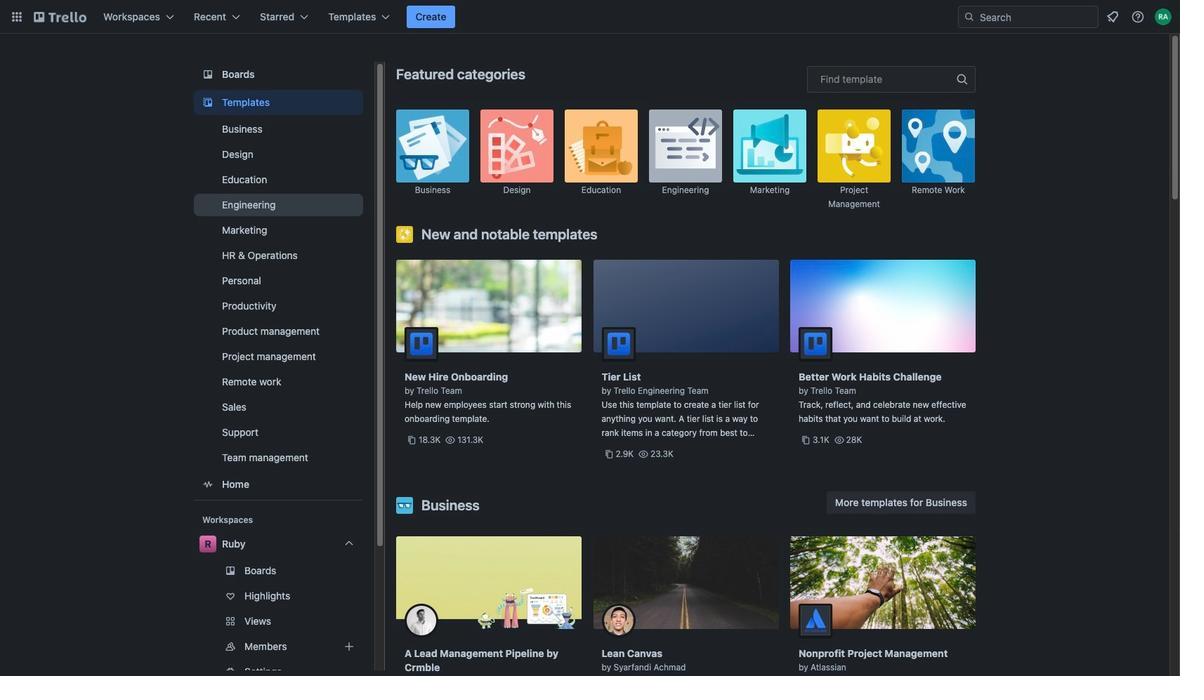 Task type: vqa. For each thing, say whether or not it's contained in the screenshot.
second forward "icon" from the bottom of the page
yes



Task type: describe. For each thing, give the bounding box(es) containing it.
design icon image
[[481, 110, 554, 183]]

engineering icon image
[[649, 110, 722, 183]]

education icon image
[[565, 110, 638, 183]]

1 business icon image from the top
[[396, 110, 469, 183]]

ruby anderson (rubyanderson7) image
[[1155, 8, 1172, 25]]

forward image
[[360, 639, 377, 656]]

remote work icon image
[[902, 110, 975, 183]]

0 notifications image
[[1105, 8, 1121, 25]]

marketing icon image
[[734, 110, 807, 183]]

project management icon image
[[818, 110, 891, 183]]

trello team image
[[799, 327, 833, 361]]

2 forward image from the top
[[360, 664, 377, 677]]



Task type: locate. For each thing, give the bounding box(es) containing it.
1 forward image from the top
[[360, 613, 377, 630]]

search image
[[964, 11, 975, 22]]

template board image
[[200, 94, 216, 111]]

forward image
[[360, 613, 377, 630], [360, 664, 377, 677]]

2 business icon image from the top
[[396, 497, 413, 514]]

forward image up forward icon
[[360, 613, 377, 630]]

forward image down forward icon
[[360, 664, 377, 677]]

back to home image
[[34, 6, 86, 28]]

trello engineering team image
[[602, 327, 636, 361]]

Search field
[[975, 7, 1098, 27]]

add image
[[341, 639, 358, 656]]

None field
[[807, 66, 976, 93]]

0 vertical spatial forward image
[[360, 613, 377, 630]]

business icon image
[[396, 110, 469, 183], [396, 497, 413, 514]]

0 vertical spatial business icon image
[[396, 110, 469, 183]]

trello team image
[[405, 327, 438, 361]]

board image
[[200, 66, 216, 83]]

1 vertical spatial business icon image
[[396, 497, 413, 514]]

primary element
[[0, 0, 1180, 34]]

home image
[[200, 476, 216, 493]]

toni, founder @ crmble image
[[405, 604, 438, 638]]

open information menu image
[[1131, 10, 1145, 24]]

atlassian image
[[799, 604, 833, 638]]

1 vertical spatial forward image
[[360, 664, 377, 677]]

syarfandi achmad image
[[602, 604, 636, 638]]



